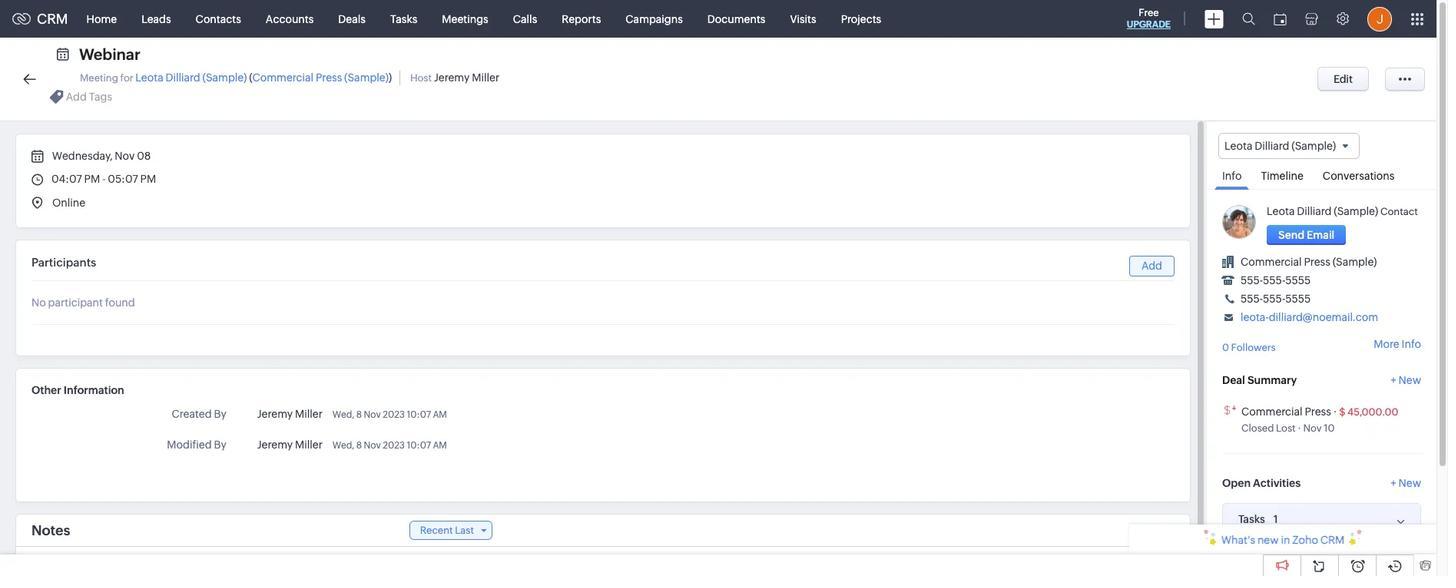 Task type: locate. For each thing, give the bounding box(es) containing it.
commercial for commercial press · $ 45,000.00 closed lost · nov 10
[[1242, 405, 1303, 418]]

0 vertical spatial jeremy miller
[[257, 408, 323, 420]]

0 vertical spatial ·
[[1333, 405, 1337, 418]]

1 vertical spatial leota dilliard (sample) link
[[1267, 205, 1378, 218]]

+ new link
[[1391, 374, 1421, 394]]

0 followers
[[1222, 342, 1276, 354]]

1 wed, from the top
[[333, 409, 354, 420]]

1 by from the top
[[214, 408, 226, 420]]

1 wed, 8 nov 2023 10:07 am from the top
[[333, 409, 447, 420]]

visits
[[790, 13, 816, 25]]

contacts
[[196, 13, 241, 25]]

info left 'timeline'
[[1222, 170, 1242, 182]]

commercial up leota-
[[1241, 256, 1302, 268]]

am for created by
[[433, 409, 447, 420]]

0 vertical spatial by
[[214, 408, 226, 420]]

8 for modified by
[[356, 440, 362, 451]]

1 vertical spatial ·
[[1298, 422, 1301, 434]]

commercial press (sample) link up leota-dilliard@noemail.com
[[1241, 256, 1377, 268]]

meeting
[[80, 72, 118, 84]]

commercial up lost
[[1242, 405, 1303, 418]]

press for commercial press (sample)
[[1304, 256, 1330, 268]]

2 vertical spatial commercial
[[1242, 405, 1303, 418]]

miller for created by
[[295, 408, 323, 420]]

conversations
[[1323, 170, 1395, 182]]

wed, 8 nov 2023 10:07 am
[[333, 409, 447, 420], [333, 440, 447, 451]]

0 horizontal spatial add
[[66, 91, 87, 103]]

timeline
[[1261, 170, 1304, 182]]

1 vertical spatial press
[[1304, 256, 1330, 268]]

1 jeremy miller from the top
[[257, 408, 323, 420]]

am for modified by
[[433, 440, 447, 451]]

participants
[[31, 256, 96, 269]]

deal summary
[[1222, 374, 1297, 386]]

1 vertical spatial 10:07
[[407, 440, 431, 451]]

1 vertical spatial jeremy miller
[[257, 439, 323, 451]]

crm
[[37, 11, 68, 27], [1320, 534, 1345, 546]]

jeremy for created by
[[257, 408, 293, 420]]

5555 down commercial press (sample)
[[1285, 274, 1311, 287]]

1 8 from the top
[[356, 409, 362, 420]]

wed, for created by
[[333, 409, 354, 420]]

2 by from the top
[[214, 439, 226, 451]]

555-555-5555 down commercial press (sample)
[[1241, 274, 1311, 287]]

2 horizontal spatial dilliard
[[1297, 205, 1332, 218]]

1 vertical spatial wed, 8 nov 2023 10:07 am
[[333, 440, 447, 451]]

1 vertical spatial am
[[433, 440, 447, 451]]

leota right for
[[135, 71, 163, 84]]

0 horizontal spatial pm
[[84, 173, 100, 185]]

2 vertical spatial press
[[1305, 405, 1331, 418]]

no participant found
[[31, 297, 135, 309]]

1 am from the top
[[433, 409, 447, 420]]

(sample) down leota dilliard (sample) contact
[[1333, 256, 1377, 268]]

2 vertical spatial miller
[[295, 439, 323, 451]]

leota-dilliard@noemail.com
[[1241, 311, 1378, 324]]

1 vertical spatial miller
[[295, 408, 323, 420]]

info
[[1222, 170, 1242, 182], [1402, 338, 1421, 351]]

add tags
[[66, 91, 112, 103]]

dilliard for leota dilliard (sample) contact
[[1297, 205, 1332, 218]]

search image
[[1242, 12, 1255, 25]]

(sample) for leota dilliard (sample) contact
[[1334, 205, 1378, 218]]

1 vertical spatial + new
[[1391, 477, 1421, 489]]

0 vertical spatial 10:07
[[407, 409, 431, 420]]

0 vertical spatial wed, 8 nov 2023 10:07 am
[[333, 409, 447, 420]]

contacts link
[[183, 0, 253, 37]]

0 vertical spatial +
[[1391, 374, 1396, 386]]

1 vertical spatial 2023
[[383, 440, 405, 451]]

2 wed, 8 nov 2023 10:07 am from the top
[[333, 440, 447, 451]]

create menu element
[[1195, 0, 1233, 37]]

1 vertical spatial dilliard
[[1255, 140, 1290, 152]]

tasks
[[390, 13, 417, 25], [1238, 513, 1265, 526]]

in
[[1281, 534, 1290, 546]]

home link
[[74, 0, 129, 37]]

tags
[[89, 91, 112, 103]]

(sample) inside 'field'
[[1292, 140, 1336, 152]]

1 vertical spatial new
[[1399, 477, 1421, 489]]

deals link
[[326, 0, 378, 37]]

0 vertical spatial 5555
[[1285, 274, 1311, 287]]

leota down 'timeline'
[[1267, 205, 1295, 218]]

2 2023 from the top
[[383, 440, 405, 451]]

1 horizontal spatial crm
[[1320, 534, 1345, 546]]

commercial press link
[[1242, 405, 1331, 418]]

dilliard right for
[[166, 71, 200, 84]]

deal
[[1222, 374, 1245, 386]]

1 horizontal spatial add
[[1142, 260, 1162, 272]]

0 vertical spatial leota
[[135, 71, 163, 84]]

wednesday,
[[52, 150, 113, 162]]

2 5555 from the top
[[1285, 293, 1311, 305]]

pm left the -
[[84, 173, 100, 185]]

tasks left 1
[[1238, 513, 1265, 526]]

0 vertical spatial press
[[316, 71, 342, 84]]

leota-dilliard@noemail.com link
[[1241, 311, 1378, 324]]

commercial press (sample) link down accounts
[[252, 71, 389, 84]]

(sample) left host
[[344, 71, 389, 84]]

commercial press (sample) link
[[252, 71, 389, 84], [1241, 256, 1377, 268]]

1 vertical spatial 8
[[356, 440, 362, 451]]

1 vertical spatial info
[[1402, 338, 1421, 351]]

None button
[[1318, 67, 1369, 91], [1267, 225, 1346, 245], [1318, 67, 1369, 91], [1267, 225, 1346, 245]]

2023 for modified by
[[383, 440, 405, 451]]

commercial down accounts
[[252, 71, 314, 84]]

leota
[[135, 71, 163, 84], [1225, 140, 1253, 152], [1267, 205, 1295, 218]]

by right created
[[214, 408, 226, 420]]

modified by
[[167, 439, 226, 451]]

1
[[1274, 513, 1278, 525]]

leota inside 'field'
[[1225, 140, 1253, 152]]

1 vertical spatial 5555
[[1285, 293, 1311, 305]]

0 horizontal spatial info
[[1222, 170, 1242, 182]]

1 vertical spatial jeremy
[[257, 408, 293, 420]]

1 horizontal spatial pm
[[140, 173, 156, 185]]

host
[[410, 72, 432, 84]]

online
[[52, 197, 85, 209]]

wed, 8 nov 2023 10:07 am for modified by
[[333, 440, 447, 451]]

·
[[1333, 405, 1337, 418], [1298, 422, 1301, 434]]

2 + from the top
[[1391, 477, 1396, 489]]

0 vertical spatial wed,
[[333, 409, 354, 420]]

summary
[[1248, 374, 1297, 386]]

leads link
[[129, 0, 183, 37]]

timeline link
[[1253, 159, 1311, 189]]

dilliard down 'timeline'
[[1297, 205, 1332, 218]]

1 horizontal spatial commercial press (sample) link
[[1241, 256, 1377, 268]]

miller for modified by
[[295, 439, 323, 451]]

1 vertical spatial 555-555-5555
[[1241, 293, 1311, 305]]

meetings
[[442, 13, 488, 25]]

documents
[[707, 13, 766, 25]]

0 vertical spatial add
[[66, 91, 87, 103]]

(sample) for leota dilliard (sample)
[[1292, 140, 1336, 152]]

0 vertical spatial + new
[[1391, 374, 1421, 386]]

0 vertical spatial 2023
[[383, 409, 405, 420]]

5555 up the "leota-dilliard@noemail.com" link
[[1285, 293, 1311, 305]]

recent
[[420, 525, 453, 536]]

1 horizontal spatial info
[[1402, 338, 1421, 351]]

1 vertical spatial leota
[[1225, 140, 1253, 152]]

nov
[[115, 150, 135, 162], [364, 409, 381, 420], [1303, 422, 1322, 434], [364, 440, 381, 451]]

1 vertical spatial +
[[1391, 477, 1396, 489]]

commercial inside commercial press · $ 45,000.00 closed lost · nov 10
[[1242, 405, 1303, 418]]

2 horizontal spatial leota
[[1267, 205, 1295, 218]]

1 10:07 from the top
[[407, 409, 431, 420]]

dilliard up timeline link
[[1255, 140, 1290, 152]]

(sample) up timeline link
[[1292, 140, 1336, 152]]

documents link
[[695, 0, 778, 37]]

1 vertical spatial by
[[214, 439, 226, 451]]

2 10:07 from the top
[[407, 440, 431, 451]]

1 vertical spatial crm
[[1320, 534, 1345, 546]]

0 vertical spatial am
[[433, 409, 447, 420]]

modified
[[167, 439, 212, 451]]

0 vertical spatial leota dilliard (sample) link
[[135, 71, 247, 84]]

press up 10
[[1305, 405, 1331, 418]]

2 8 from the top
[[356, 440, 362, 451]]

+ down more info
[[1391, 374, 1396, 386]]

0
[[1222, 342, 1229, 354]]

0 horizontal spatial tasks
[[390, 13, 417, 25]]

0 horizontal spatial dilliard
[[166, 71, 200, 84]]

tasks right deals
[[390, 13, 417, 25]]

search element
[[1233, 0, 1265, 38]]

recent last
[[420, 525, 474, 536]]

1 vertical spatial add
[[1142, 260, 1162, 272]]

1 vertical spatial commercial press (sample) link
[[1241, 256, 1377, 268]]

0 horizontal spatial crm
[[37, 11, 68, 27]]

-
[[102, 173, 106, 185]]

leota dilliard (sample) link down "conversations"
[[1267, 205, 1378, 218]]

0 vertical spatial tasks
[[390, 13, 417, 25]]

2 am from the top
[[433, 440, 447, 451]]

1 horizontal spatial leota
[[1225, 140, 1253, 152]]

1 5555 from the top
[[1285, 274, 1311, 287]]

1 vertical spatial wed,
[[333, 440, 354, 451]]

1 2023 from the top
[[383, 409, 405, 420]]

press left )
[[316, 71, 342, 84]]

0 vertical spatial new
[[1399, 374, 1421, 386]]

press inside commercial press · $ 45,000.00 closed lost · nov 10
[[1305, 405, 1331, 418]]

tasks inside tasks link
[[390, 13, 417, 25]]

calls
[[513, 13, 537, 25]]

pm down 08
[[140, 173, 156, 185]]

miller
[[472, 71, 500, 84], [295, 408, 323, 420], [295, 439, 323, 451]]

add for add tags
[[66, 91, 87, 103]]

+ new
[[1391, 374, 1421, 386], [1391, 477, 1421, 489]]

+ down '45,000.00'
[[1391, 477, 1396, 489]]

dilliard inside 'field'
[[1255, 140, 1290, 152]]

2023 for created by
[[383, 409, 405, 420]]

5555
[[1285, 274, 1311, 287], [1285, 293, 1311, 305]]

8
[[356, 409, 362, 420], [356, 440, 362, 451]]

2023
[[383, 409, 405, 420], [383, 440, 405, 451]]

wed,
[[333, 409, 354, 420], [333, 440, 354, 451]]

2 wed, from the top
[[333, 440, 354, 451]]

info right 'more'
[[1402, 338, 1421, 351]]

jeremy miller for modified by
[[257, 439, 323, 451]]

by right modified
[[214, 439, 226, 451]]

am
[[433, 409, 447, 420], [433, 440, 447, 451]]

1 vertical spatial tasks
[[1238, 513, 1265, 526]]

2 vertical spatial dilliard
[[1297, 205, 1332, 218]]

leota dilliard (sample) link left (
[[135, 71, 247, 84]]

555-
[[1241, 274, 1263, 287], [1263, 274, 1285, 287], [1241, 293, 1263, 305], [1263, 293, 1285, 305]]

add
[[66, 91, 87, 103], [1142, 260, 1162, 272]]

555-555-5555
[[1241, 274, 1311, 287], [1241, 293, 1311, 305]]

press up dilliard@noemail.com
[[1304, 256, 1330, 268]]

crm left home on the top left of the page
[[37, 11, 68, 27]]

open activities
[[1222, 477, 1301, 489]]

jeremy miller
[[257, 408, 323, 420], [257, 439, 323, 451]]

(sample) down "conversations"
[[1334, 205, 1378, 218]]

0 vertical spatial 555-555-5555
[[1241, 274, 1311, 287]]

0 vertical spatial 8
[[356, 409, 362, 420]]

10:07 for modified by
[[407, 440, 431, 451]]

add link
[[1129, 256, 1175, 277]]

0 horizontal spatial commercial press (sample) link
[[252, 71, 389, 84]]

lost
[[1276, 422, 1296, 434]]

crm right zoho
[[1320, 534, 1345, 546]]

2 vertical spatial leota
[[1267, 205, 1295, 218]]

· left $
[[1333, 405, 1337, 418]]

leota up info link
[[1225, 140, 1253, 152]]

2 vertical spatial jeremy
[[257, 439, 293, 451]]

for
[[120, 72, 133, 84]]

555-555-5555 up leota-
[[1241, 293, 1311, 305]]

· right lost
[[1298, 422, 1301, 434]]

)
[[389, 71, 392, 84]]

1 vertical spatial commercial
[[1241, 256, 1302, 268]]

commercial for commercial press (sample)
[[1241, 256, 1302, 268]]

1 horizontal spatial dilliard
[[1255, 140, 1290, 152]]

jeremy miller for created by
[[257, 408, 323, 420]]

calls link
[[501, 0, 550, 37]]

press for commercial press · $ 45,000.00 closed lost · nov 10
[[1305, 405, 1331, 418]]

2 jeremy miller from the top
[[257, 439, 323, 451]]

2 pm from the left
[[140, 173, 156, 185]]

pm
[[84, 173, 100, 185], [140, 173, 156, 185]]

leota for leota dilliard (sample)
[[1225, 140, 1253, 152]]

jeremy
[[434, 71, 470, 84], [257, 408, 293, 420], [257, 439, 293, 451]]



Task type: describe. For each thing, give the bounding box(es) containing it.
other
[[31, 384, 61, 396]]

more info link
[[1374, 338, 1421, 351]]

last
[[455, 525, 474, 536]]

campaigns
[[626, 13, 683, 25]]

leota dilliard (sample)
[[1225, 140, 1336, 152]]

by for modified by
[[214, 439, 226, 451]]

(sample) for commercial press (sample)
[[1333, 256, 1377, 268]]

10:07 for created by
[[407, 409, 431, 420]]

leota for leota dilliard (sample) contact
[[1267, 205, 1295, 218]]

profile image
[[1368, 7, 1392, 31]]

found
[[105, 297, 135, 309]]

04:07
[[51, 173, 82, 185]]

0 horizontal spatial leota dilliard (sample) link
[[135, 71, 247, 84]]

1 horizontal spatial tasks
[[1238, 513, 1265, 526]]

dilliard for leota dilliard (sample)
[[1255, 140, 1290, 152]]

upgrade
[[1127, 19, 1171, 30]]

zoho
[[1292, 534, 1318, 546]]

by for created by
[[214, 408, 226, 420]]

visits link
[[778, 0, 829, 37]]

info link
[[1215, 159, 1250, 190]]

45,000.00
[[1348, 406, 1398, 418]]

0 vertical spatial info
[[1222, 170, 1242, 182]]

contact
[[1381, 206, 1418, 218]]

1 555-555-5555 from the top
[[1241, 274, 1311, 287]]

participant
[[48, 297, 103, 309]]

leads
[[141, 13, 171, 25]]

leota-
[[1241, 311, 1269, 324]]

0 vertical spatial commercial press (sample) link
[[252, 71, 389, 84]]

0 vertical spatial jeremy
[[434, 71, 470, 84]]

add for add
[[1142, 260, 1162, 272]]

2 new from the top
[[1399, 477, 1421, 489]]

commercial press · $ 45,000.00 closed lost · nov 10
[[1242, 405, 1398, 434]]

new
[[1258, 534, 1279, 546]]

(
[[249, 71, 252, 84]]

free upgrade
[[1127, 7, 1171, 30]]

04:07 pm - 05:07 pm
[[51, 173, 156, 185]]

dilliard@noemail.com
[[1269, 311, 1378, 324]]

free
[[1139, 7, 1159, 18]]

05:07
[[108, 173, 138, 185]]

activities
[[1253, 477, 1301, 489]]

what's new in zoho crm link
[[1129, 525, 1437, 555]]

profile element
[[1358, 0, 1401, 37]]

1 + from the top
[[1391, 374, 1396, 386]]

1 + new from the top
[[1391, 374, 1421, 386]]

webinar
[[79, 45, 141, 63]]

jeremy for modified by
[[257, 439, 293, 451]]

information
[[64, 384, 124, 396]]

campaigns link
[[613, 0, 695, 37]]

2 + new from the top
[[1391, 477, 1421, 489]]

wed, for modified by
[[333, 440, 354, 451]]

crm link
[[12, 11, 68, 27]]

deals
[[338, 13, 366, 25]]

0 vertical spatial dilliard
[[166, 71, 200, 84]]

2 555-555-5555 from the top
[[1241, 293, 1311, 305]]

more
[[1374, 338, 1400, 351]]

0 horizontal spatial ·
[[1298, 422, 1301, 434]]

host jeremy miller
[[410, 71, 500, 84]]

1 horizontal spatial leota dilliard (sample) link
[[1267, 205, 1378, 218]]

what's
[[1221, 534, 1255, 546]]

8 for created by
[[356, 409, 362, 420]]

accounts link
[[253, 0, 326, 37]]

08
[[137, 150, 151, 162]]

reports link
[[550, 0, 613, 37]]

1 horizontal spatial ·
[[1333, 405, 1337, 418]]

more info
[[1374, 338, 1421, 351]]

0 vertical spatial commercial
[[252, 71, 314, 84]]

created by
[[172, 408, 226, 420]]

1 pm from the left
[[84, 173, 100, 185]]

other information
[[31, 384, 124, 396]]

conversations link
[[1315, 159, 1402, 189]]

projects
[[841, 13, 881, 25]]

tasks link
[[378, 0, 430, 37]]

meeting for leota dilliard (sample) ( commercial press (sample) )
[[80, 71, 392, 84]]

nov inside commercial press · $ 45,000.00 closed lost · nov 10
[[1303, 422, 1322, 434]]

accounts
[[266, 13, 314, 25]]

0 vertical spatial crm
[[37, 11, 68, 27]]

create menu image
[[1205, 10, 1224, 28]]

1 new from the top
[[1399, 374, 1421, 386]]

10
[[1324, 422, 1335, 434]]

reports
[[562, 13, 601, 25]]

open
[[1222, 477, 1251, 489]]

meetings link
[[430, 0, 501, 37]]

created
[[172, 408, 212, 420]]

closed
[[1242, 422, 1274, 434]]

what's new in zoho crm
[[1221, 534, 1345, 546]]

0 horizontal spatial leota
[[135, 71, 163, 84]]

leota dilliard (sample) contact
[[1267, 205, 1418, 218]]

wednesday, nov 08
[[50, 150, 151, 162]]

(sample) left (
[[202, 71, 247, 84]]

0 vertical spatial miller
[[472, 71, 500, 84]]

home
[[87, 13, 117, 25]]

commercial press (sample)
[[1241, 256, 1377, 268]]

no
[[31, 297, 46, 309]]

projects link
[[829, 0, 894, 37]]

calendar image
[[1274, 13, 1287, 25]]

Leota Dilliard (Sample) field
[[1218, 133, 1360, 159]]

wed, 8 nov 2023 10:07 am for created by
[[333, 409, 447, 420]]



Task type: vqa. For each thing, say whether or not it's contained in the screenshot.
right Zia
no



